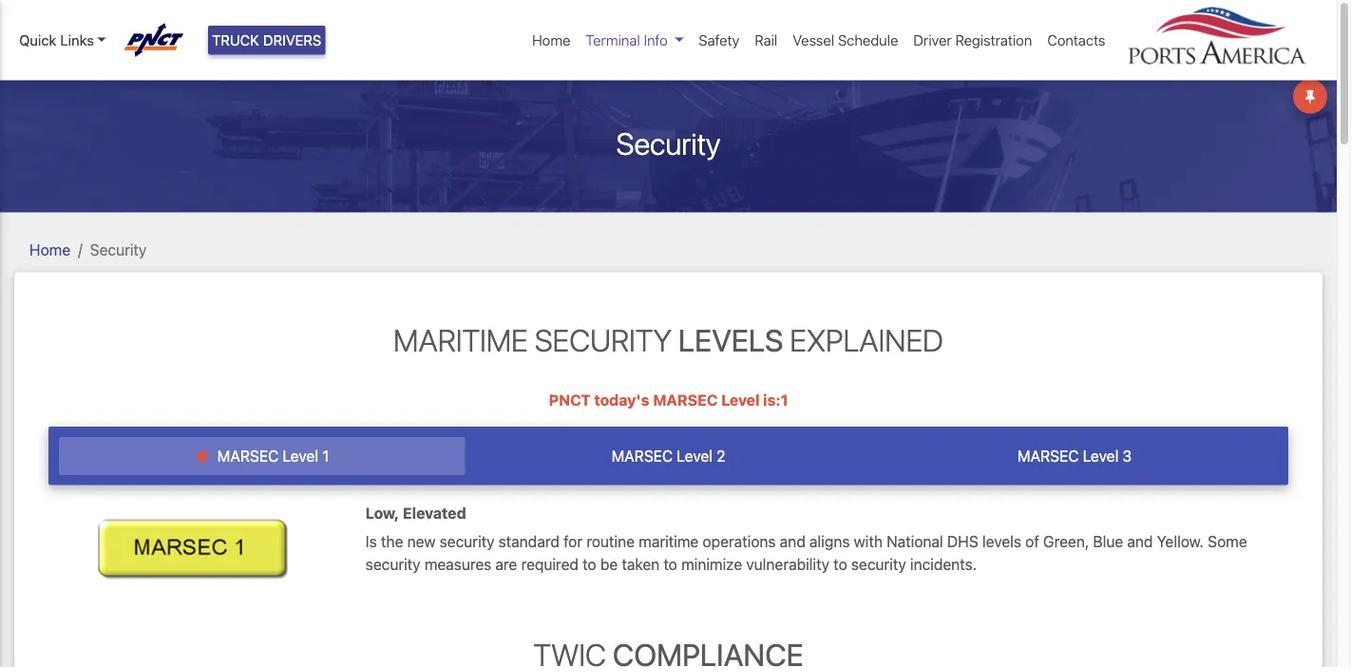 Task type: vqa. For each thing, say whether or not it's contained in the screenshot.
2nd Open
no



Task type: describe. For each thing, give the bounding box(es) containing it.
vessel schedule link
[[785, 22, 906, 58]]

schedule
[[838, 32, 899, 48]]

marsec level 3
[[1018, 447, 1132, 465]]

quick
[[19, 32, 56, 48]]

1 to from the left
[[583, 555, 597, 573]]

0 vertical spatial security
[[617, 125, 721, 161]]

be
[[601, 555, 618, 573]]

1 horizontal spatial home link
[[525, 22, 578, 58]]

pnct
[[549, 391, 591, 409]]

safety
[[699, 32, 740, 48]]

incidents.
[[911, 555, 977, 573]]

1 vertical spatial home link
[[29, 241, 70, 259]]

vessel
[[793, 32, 835, 48]]

driver
[[914, 32, 952, 48]]

operations
[[703, 532, 776, 550]]

1 vertical spatial security
[[90, 241, 147, 259]]

truck drivers link
[[208, 26, 325, 55]]

2 horizontal spatial security
[[852, 555, 907, 573]]

contacts
[[1048, 32, 1106, 48]]

for
[[564, 532, 583, 550]]

green,
[[1044, 532, 1090, 550]]

tab list containing marsec level 1
[[48, 427, 1289, 485]]

taken
[[622, 555, 660, 573]]

explained
[[790, 322, 944, 358]]

info
[[644, 32, 668, 48]]

vessel schedule
[[793, 32, 899, 48]]

minimize
[[682, 555, 743, 573]]

marsec for marsec level 1
[[217, 447, 279, 465]]

links
[[60, 32, 94, 48]]

are
[[496, 555, 517, 573]]

driver registration
[[914, 32, 1033, 48]]

is:1
[[764, 391, 788, 409]]

quick links
[[19, 32, 94, 48]]

blue
[[1094, 532, 1124, 550]]

terminal
[[586, 32, 640, 48]]

quick links link
[[19, 29, 106, 51]]

truck drivers
[[212, 32, 322, 48]]

terminal info link
[[578, 22, 691, 58]]

aligns
[[810, 532, 850, 550]]

is
[[366, 532, 377, 550]]

dhs
[[948, 532, 979, 550]]

standard
[[499, 532, 560, 550]]



Task type: locate. For each thing, give the bounding box(es) containing it.
marsec level 2 link
[[466, 437, 872, 475]]

to down aligns
[[834, 555, 848, 573]]

0 horizontal spatial security
[[366, 555, 421, 573]]

marsec
[[653, 391, 718, 409], [217, 447, 279, 465], [612, 447, 673, 465], [1018, 447, 1079, 465]]

2 vertical spatial security
[[535, 322, 672, 358]]

drivers
[[263, 32, 322, 48]]

marsec left 1
[[217, 447, 279, 465]]

1 vertical spatial home
[[29, 241, 70, 259]]

rail
[[755, 32, 778, 48]]

marsec down today's
[[612, 447, 673, 465]]

is the new security standard for routine maritime operations and aligns with national dhs levels of green, blue and yellow. some security measures are required to be taken to minimize vulnerability to security incidents.
[[366, 532, 1248, 573]]

to down 'maritime'
[[664, 555, 678, 573]]

security
[[617, 125, 721, 161], [90, 241, 147, 259], [535, 322, 672, 358]]

low, elevated
[[366, 504, 466, 522]]

home link
[[525, 22, 578, 58], [29, 241, 70, 259]]

levels
[[679, 322, 784, 358], [983, 532, 1022, 550]]

2 and from the left
[[1128, 532, 1153, 550]]

1
[[322, 447, 329, 465]]

marsec left 3
[[1018, 447, 1079, 465]]

to left be
[[583, 555, 597, 573]]

safety link
[[691, 22, 747, 58]]

security down the
[[366, 555, 421, 573]]

marsec level 2
[[612, 447, 726, 465]]

security up 'measures'
[[440, 532, 495, 550]]

0 horizontal spatial to
[[583, 555, 597, 573]]

home
[[532, 32, 571, 48], [29, 241, 70, 259]]

national
[[887, 532, 944, 550]]

measures
[[425, 555, 492, 573]]

elevated
[[403, 504, 466, 522]]

to
[[583, 555, 597, 573], [664, 555, 678, 573], [834, 555, 848, 573]]

2 horizontal spatial to
[[834, 555, 848, 573]]

0 horizontal spatial and
[[780, 532, 806, 550]]

1 horizontal spatial and
[[1128, 532, 1153, 550]]

marsec up marsec level 2 link
[[653, 391, 718, 409]]

marsec for marsec level 2
[[612, 447, 673, 465]]

level left 3
[[1083, 447, 1119, 465]]

level for marsec level 2
[[677, 447, 713, 465]]

required
[[521, 555, 579, 573]]

maritime security levels explained
[[394, 322, 944, 358]]

3
[[1123, 447, 1132, 465]]

3 to from the left
[[834, 555, 848, 573]]

1 horizontal spatial to
[[664, 555, 678, 573]]

truck
[[212, 32, 259, 48]]

2 to from the left
[[664, 555, 678, 573]]

level for marsec level 1
[[283, 447, 318, 465]]

rail link
[[747, 22, 785, 58]]

levels up the 'is:1'
[[679, 322, 784, 358]]

level for marsec level 3
[[1083, 447, 1119, 465]]

0 vertical spatial home link
[[525, 22, 578, 58]]

0 horizontal spatial home link
[[29, 241, 70, 259]]

today's
[[594, 391, 650, 409]]

and
[[780, 532, 806, 550], [1128, 532, 1153, 550]]

levels left of
[[983, 532, 1022, 550]]

0 vertical spatial levels
[[679, 322, 784, 358]]

pnct today's marsec level is:1
[[549, 391, 788, 409]]

1 horizontal spatial levels
[[983, 532, 1022, 550]]

yellow.
[[1157, 532, 1204, 550]]

driver registration link
[[906, 22, 1040, 58]]

with
[[854, 532, 883, 550]]

1 vertical spatial levels
[[983, 532, 1022, 550]]

maritime
[[639, 532, 699, 550]]

maritime
[[394, 322, 528, 358]]

security
[[440, 532, 495, 550], [366, 555, 421, 573], [852, 555, 907, 573]]

1 horizontal spatial security
[[440, 532, 495, 550]]

of
[[1026, 532, 1040, 550]]

marsec level 3 link
[[872, 437, 1278, 475]]

vulnerability
[[746, 555, 830, 573]]

1 and from the left
[[780, 532, 806, 550]]

marsec level 1 link
[[59, 437, 466, 475]]

security down with
[[852, 555, 907, 573]]

contacts link
[[1040, 22, 1114, 58]]

some
[[1208, 532, 1248, 550]]

level left 2
[[677, 447, 713, 465]]

1 horizontal spatial home
[[532, 32, 571, 48]]

level left 1
[[283, 447, 318, 465]]

0 horizontal spatial home
[[29, 241, 70, 259]]

0 vertical spatial home
[[532, 32, 571, 48]]

and right "blue"
[[1128, 532, 1153, 550]]

levels inside is the new security standard for routine maritime operations and aligns with national dhs levels of green, blue and yellow. some security measures are required to be taken to minimize vulnerability to security incidents.
[[983, 532, 1022, 550]]

routine
[[587, 532, 635, 550]]

registration
[[956, 32, 1033, 48]]

2
[[717, 447, 726, 465]]

new
[[407, 532, 436, 550]]

level
[[722, 391, 760, 409], [283, 447, 318, 465], [677, 447, 713, 465], [1083, 447, 1119, 465]]

terminal info
[[586, 32, 668, 48]]

the
[[381, 532, 403, 550]]

marsec for marsec level 3
[[1018, 447, 1079, 465]]

and up vulnerability
[[780, 532, 806, 550]]

tab list
[[48, 427, 1289, 485]]

marsec level 1
[[213, 447, 329, 465]]

0 horizontal spatial levels
[[679, 322, 784, 358]]

low,
[[366, 504, 399, 522]]

level left the 'is:1'
[[722, 391, 760, 409]]



